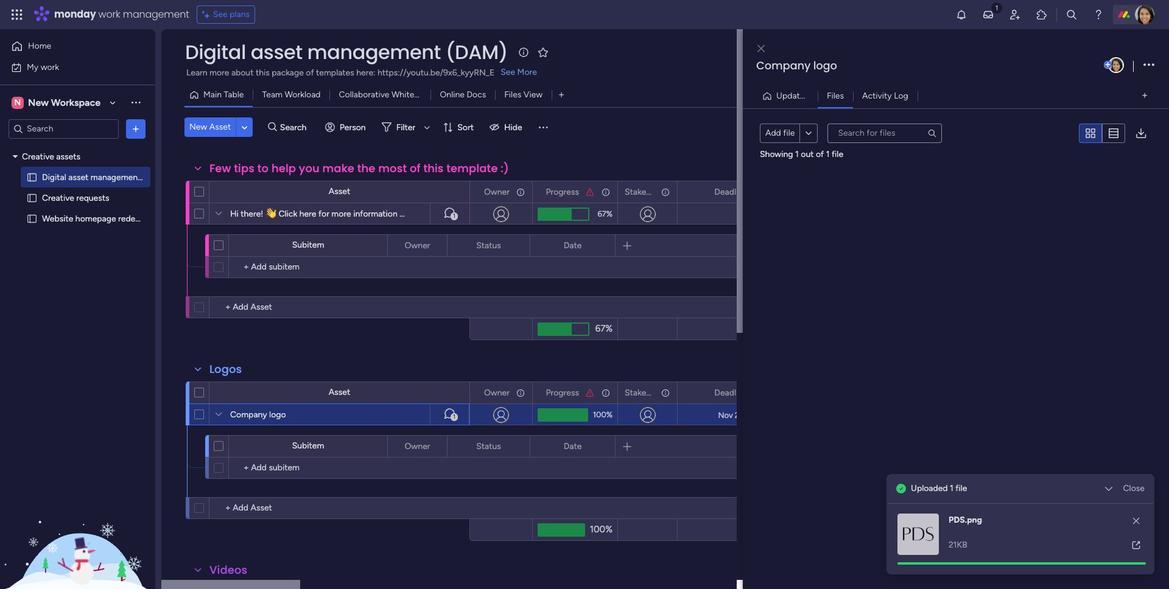 Task type: vqa. For each thing, say whether or not it's contained in the screenshot.
"Chart" BUTTON
no



Task type: describe. For each thing, give the bounding box(es) containing it.
plans
[[230, 9, 250, 19]]

1 stakehoders field from the top
[[622, 185, 672, 199]]

person
[[340, 122, 366, 132]]

james peterson image
[[1135, 5, 1155, 24]]

new asset button
[[185, 118, 236, 137]]

deadline field for few tips to help you make the most of this template :)
[[711, 185, 751, 199]]

few tips to help you make the most of this template :)
[[209, 161, 509, 176]]

filter
[[396, 122, 415, 132]]

deadline field for logos
[[711, 386, 751, 400]]

hide button
[[485, 118, 530, 137]]

collaborative
[[339, 90, 389, 100]]

status field for first date 'field' from the bottom of the page
[[473, 440, 504, 453]]

activity
[[862, 90, 892, 101]]

menu image
[[537, 121, 549, 133]]

website
[[42, 213, 73, 224]]

learn more about this package of templates here: https://youtu.be/9x6_kyyrn_e see more
[[186, 67, 537, 78]]

help button
[[1066, 555, 1108, 575]]

online
[[440, 90, 465, 100]]

owner for owner field related to second date 'field' from the bottom
[[405, 240, 430, 251]]

pds.png
[[949, 515, 982, 526]]

workspace image
[[12, 96, 24, 109]]

work for my
[[41, 62, 59, 72]]

notifications image
[[955, 9, 968, 21]]

collaborative whiteboard button
[[330, 85, 436, 105]]

collaborative whiteboard online docs
[[339, 90, 486, 100]]

most
[[378, 161, 407, 176]]

sort button
[[438, 118, 481, 137]]

help
[[272, 161, 296, 176]]

Search for files search field
[[828, 123, 942, 143]]

owner field for progress field related to logos
[[481, 386, 513, 400]]

log
[[894, 90, 908, 101]]

inbox image
[[982, 9, 994, 21]]

lottie animation element
[[0, 466, 155, 589]]

2 stakehoders from the top
[[625, 388, 672, 398]]

owner for owner field for first date 'field' from the bottom of the page
[[405, 441, 430, 452]]

1 date field from the top
[[561, 239, 585, 252]]

owner field for second date 'field' from the bottom
[[402, 239, 433, 252]]

1 horizontal spatial file
[[832, 149, 843, 160]]

column information image for logos
[[601, 388, 611, 398]]

new for new asset
[[189, 122, 207, 132]]

1 image
[[991, 1, 1002, 14]]

add to favorites image
[[537, 46, 549, 58]]

creative for creative requests
[[42, 193, 74, 203]]

n
[[14, 97, 21, 107]]

uploaded
[[911, 483, 948, 494]]

this inside 'learn more about this package of templates here: https://youtu.be/9x6_kyyrn_e see more'
[[256, 68, 270, 78]]

1 vertical spatial management
[[307, 38, 441, 66]]

docs
[[467, 90, 486, 100]]

template
[[447, 161, 498, 176]]

monday
[[54, 7, 96, 21]]

files for files view
[[504, 90, 521, 100]]

+ Add subitem text field
[[235, 461, 332, 476]]

owner field for first date 'field' from the bottom of the page
[[402, 440, 433, 453]]

:)
[[501, 161, 509, 176]]

home
[[28, 41, 51, 51]]

company inside company logo field
[[756, 58, 811, 73]]

for
[[318, 209, 329, 219]]

deadline for logos
[[714, 388, 748, 398]]

search image
[[928, 128, 937, 138]]

date for first date 'field' from the bottom of the page
[[564, 441, 582, 452]]

2 vertical spatial file
[[956, 483, 967, 494]]

main table
[[203, 90, 244, 100]]

information
[[353, 209, 397, 219]]

updates
[[776, 90, 809, 101]]

redesign
[[118, 213, 151, 224]]

https://youtu.be/9x6_kyyrn_e
[[378, 68, 495, 78]]

few
[[209, 161, 231, 176]]

digital inside list box
[[42, 172, 66, 182]]

help image
[[1092, 9, 1105, 21]]

close button
[[1118, 479, 1150, 499]]

👋
[[265, 209, 276, 219]]

creative requests
[[42, 193, 109, 203]]

there's a configuration issue.
select which status columns will affect the progress calculation image
[[585, 388, 595, 398]]

out
[[801, 149, 814, 160]]

this inside field
[[423, 161, 444, 176]]

progress field for few tips to help you make the most of this template :)
[[543, 185, 582, 199]]

files view
[[504, 90, 543, 100]]

james peterson image
[[1108, 57, 1124, 73]]

updates / 1 button
[[758, 86, 820, 106]]

67
[[598, 209, 606, 219]]

0 vertical spatial management
[[123, 7, 189, 21]]

here:
[[356, 68, 375, 78]]

Search field
[[277, 119, 314, 136]]

public board image for website homepage redesign
[[26, 213, 38, 224]]

67 %
[[598, 209, 613, 219]]

logos
[[209, 362, 242, 377]]

team workload button
[[253, 85, 330, 105]]

whiteboard
[[391, 90, 436, 100]]

team workload
[[262, 90, 321, 100]]

to
[[257, 161, 269, 176]]

main table button
[[185, 85, 253, 105]]

hi
[[230, 209, 239, 219]]

the
[[357, 161, 375, 176]]

public board image for digital asset management (dam)
[[26, 171, 38, 183]]

caret down image
[[13, 152, 18, 161]]

updates / 1
[[776, 90, 820, 101]]

learn
[[186, 68, 207, 78]]

see inside 'see plans' button
[[213, 9, 228, 19]]

new workspace
[[28, 97, 100, 108]]

work for monday
[[98, 7, 120, 21]]

showing
[[760, 149, 793, 160]]

creative assets
[[22, 151, 80, 162]]

owner for owner field corresponding to progress field related to logos
[[484, 388, 510, 398]]

add
[[765, 128, 781, 138]]

100
[[593, 410, 606, 420]]

help
[[1076, 559, 1098, 571]]

→
[[400, 209, 408, 219]]

of inside 'learn more about this package of templates here: https://youtu.be/9x6_kyyrn_e see more'
[[306, 68, 314, 78]]

logo inside field
[[813, 58, 837, 73]]

homepage
[[75, 213, 116, 224]]

there's a configuration issue.
select which status columns will affect the progress calculation image
[[585, 187, 595, 197]]

nov 26
[[718, 411, 744, 420]]

0 horizontal spatial company logo
[[230, 410, 286, 420]]

67%
[[595, 323, 613, 334]]

see plans
[[213, 9, 250, 19]]

status for status field related to second date 'field' from the bottom
[[476, 240, 501, 251]]

1 button for hi there!   👋  click here for more information  →
[[430, 203, 469, 225]]

of inside few tips to help you make the most of this template :) field
[[410, 161, 421, 176]]

asset for logos
[[329, 387, 350, 398]]

search everything image
[[1066, 9, 1078, 21]]

subitem for status field related to second date 'field' from the bottom
[[292, 240, 324, 250]]

package
[[272, 68, 304, 78]]

workspace
[[51, 97, 100, 108]]

status for status field corresponding to first date 'field' from the bottom of the page
[[476, 441, 501, 452]]

files view button
[[495, 85, 552, 105]]

sort
[[457, 122, 474, 132]]

uploaded 1 file
[[911, 483, 967, 494]]

you
[[299, 161, 320, 176]]

% for 100 %
[[606, 410, 613, 420]]

there!
[[241, 209, 263, 219]]

1 horizontal spatial more
[[331, 209, 351, 219]]

creative for creative assets
[[22, 151, 54, 162]]

my work
[[27, 62, 59, 72]]

1 vertical spatial of
[[816, 149, 824, 160]]

download image
[[1135, 127, 1147, 139]]



Task type: locate. For each thing, give the bounding box(es) containing it.
% for 67 %
[[606, 209, 613, 219]]

2 status field from the top
[[473, 440, 504, 453]]

0 horizontal spatial more
[[210, 68, 229, 78]]

0 horizontal spatial this
[[256, 68, 270, 78]]

company down logos field
[[230, 410, 267, 420]]

digital down creative assets
[[42, 172, 66, 182]]

progress field left there's a configuration issue.
select which status columns will affect the progress calculation icon
[[543, 386, 582, 400]]

1 progress field from the top
[[543, 185, 582, 199]]

list box containing creative assets
[[0, 144, 168, 393]]

stakehoders field right there's a configuration issue.
select which status columns will affect the progress calculation icon
[[622, 386, 672, 400]]

2 date from the top
[[564, 441, 582, 452]]

files inside button
[[827, 90, 844, 101]]

1 horizontal spatial this
[[423, 161, 444, 176]]

this
[[256, 68, 270, 78], [423, 161, 444, 176]]

lottie animation image
[[0, 466, 155, 589]]

2 vertical spatial asset
[[329, 387, 350, 398]]

1 vertical spatial deadline
[[714, 388, 748, 398]]

0 horizontal spatial (dam)
[[143, 172, 168, 182]]

1 vertical spatial %
[[606, 410, 613, 420]]

1 vertical spatial date
[[564, 441, 582, 452]]

company down close image
[[756, 58, 811, 73]]

1 1 button from the top
[[430, 203, 469, 225]]

1 horizontal spatial digital
[[185, 38, 246, 66]]

v2 search image
[[268, 120, 277, 134]]

0 vertical spatial file
[[783, 128, 795, 138]]

0 vertical spatial work
[[98, 7, 120, 21]]

0 horizontal spatial company
[[230, 410, 267, 420]]

owner
[[484, 187, 510, 197], [405, 240, 430, 251], [484, 388, 510, 398], [405, 441, 430, 452]]

1 status field from the top
[[473, 239, 504, 252]]

showing 1 out of 1 file
[[760, 149, 843, 160]]

asset up creative requests on the left top of page
[[68, 172, 89, 182]]

table
[[224, 90, 244, 100]]

activity log
[[862, 90, 908, 101]]

1 vertical spatial creative
[[42, 193, 74, 203]]

close image
[[757, 44, 765, 53]]

+ Add Asset text field
[[216, 501, 314, 516]]

1 % from the top
[[606, 209, 613, 219]]

file inside button
[[783, 128, 795, 138]]

%
[[606, 209, 613, 219], [606, 410, 613, 420]]

work inside button
[[41, 62, 59, 72]]

1 vertical spatial see
[[501, 67, 515, 77]]

digital asset management (dam) up the templates
[[185, 38, 508, 66]]

progress left there's a configuration issue.
select which status columns will affect the progress calculation icon
[[546, 388, 579, 398]]

26
[[735, 411, 744, 420]]

2 vertical spatial management
[[91, 172, 141, 182]]

1 horizontal spatial company logo
[[756, 58, 837, 73]]

see more link
[[499, 66, 538, 79]]

files inside button
[[504, 90, 521, 100]]

0 horizontal spatial file
[[783, 128, 795, 138]]

Search in workspace field
[[26, 122, 102, 136]]

files
[[504, 90, 521, 100], [827, 90, 844, 101]]

2 deadline field from the top
[[711, 386, 751, 400]]

management inside list box
[[91, 172, 141, 182]]

0 vertical spatial (dam)
[[446, 38, 508, 66]]

subitem down here
[[292, 240, 324, 250]]

select product image
[[11, 9, 23, 21]]

public board image
[[26, 192, 38, 204]]

Few tips to help you make the most of this template :) field
[[206, 161, 512, 177]]

options image
[[1144, 57, 1155, 73], [130, 123, 142, 135], [600, 182, 609, 202], [430, 235, 438, 256], [515, 383, 524, 403]]

gallery layout group
[[1079, 123, 1125, 143]]

1 stakehoders from the top
[[625, 187, 672, 197]]

Date field
[[561, 239, 585, 252], [561, 440, 585, 453]]

asset inside button
[[209, 122, 231, 132]]

1 public board image from the top
[[26, 171, 38, 183]]

1 vertical spatial (dam)
[[143, 172, 168, 182]]

(dam) up redesign at left
[[143, 172, 168, 182]]

company
[[756, 58, 811, 73], [230, 410, 267, 420]]

1 horizontal spatial asset
[[251, 38, 302, 66]]

add view image right view on the top of the page
[[559, 90, 564, 100]]

1 vertical spatial digital asset management (dam)
[[42, 172, 168, 182]]

1 horizontal spatial (dam)
[[446, 38, 508, 66]]

21kb
[[949, 540, 967, 550]]

progress for logos
[[546, 388, 579, 398]]

asset up package
[[251, 38, 302, 66]]

1 horizontal spatial company
[[756, 58, 811, 73]]

subitem for status field corresponding to first date 'field' from the bottom of the page
[[292, 441, 324, 451]]

new inside new asset button
[[189, 122, 207, 132]]

2 1 button from the top
[[430, 404, 469, 426]]

work right monday
[[98, 7, 120, 21]]

workload
[[285, 90, 321, 100]]

0 vertical spatial company logo
[[756, 58, 837, 73]]

public board image
[[26, 171, 38, 183], [26, 213, 38, 224]]

1 horizontal spatial files
[[827, 90, 844, 101]]

public board image down public board image at the left top
[[26, 213, 38, 224]]

files for files
[[827, 90, 844, 101]]

0 horizontal spatial asset
[[68, 172, 89, 182]]

more inside 'learn more about this package of templates here: https://youtu.be/9x6_kyyrn_e see more'
[[210, 68, 229, 78]]

Logos field
[[206, 362, 245, 378]]

click
[[279, 209, 297, 219]]

0 horizontal spatial logo
[[269, 410, 286, 420]]

company logo inside field
[[756, 58, 837, 73]]

0 vertical spatial date field
[[561, 239, 585, 252]]

stakehoders field right there's a configuration issue.
select which status columns will affect the progress calculation image
[[622, 185, 672, 199]]

file right add at the top right
[[783, 128, 795, 138]]

status field for second date 'field' from the bottom
[[473, 239, 504, 252]]

new for new workspace
[[28, 97, 49, 108]]

1 vertical spatial public board image
[[26, 213, 38, 224]]

Company logo field
[[753, 58, 1102, 74]]

(dam) up docs
[[446, 38, 508, 66]]

1 vertical spatial more
[[331, 209, 351, 219]]

1 vertical spatial company logo
[[230, 410, 286, 420]]

creative right caret down image
[[22, 151, 54, 162]]

online docs button
[[431, 85, 495, 105]]

more right the for
[[331, 209, 351, 219]]

1 subitem from the top
[[292, 240, 324, 250]]

0 vertical spatial more
[[210, 68, 229, 78]]

workspace selection element
[[12, 95, 102, 110]]

here
[[299, 209, 316, 219]]

None search field
[[828, 123, 942, 143]]

100%
[[590, 524, 613, 535]]

2 progress from the top
[[546, 388, 579, 398]]

add view image up download "image"
[[1142, 91, 1147, 100]]

more
[[517, 67, 537, 77]]

2 progress field from the top
[[543, 386, 582, 400]]

progress left there's a configuration issue.
select which status columns will affect the progress calculation image
[[546, 187, 579, 197]]

work right my
[[41, 62, 59, 72]]

of right most
[[410, 161, 421, 176]]

arrow down image
[[420, 120, 434, 135]]

see left the 'plans' on the top of the page
[[213, 9, 228, 19]]

1 status from the top
[[476, 240, 501, 251]]

(dam) inside list box
[[143, 172, 168, 182]]

0 vertical spatial asset
[[251, 38, 302, 66]]

file right out in the top right of the page
[[832, 149, 843, 160]]

new right the n
[[28, 97, 49, 108]]

0 horizontal spatial of
[[306, 68, 314, 78]]

1 vertical spatial file
[[832, 149, 843, 160]]

2 % from the top
[[606, 410, 613, 420]]

my work button
[[7, 58, 131, 77]]

angle down image
[[242, 123, 248, 132]]

website homepage redesign
[[42, 213, 151, 224]]

0 vertical spatial deadline field
[[711, 185, 751, 199]]

file
[[783, 128, 795, 138], [832, 149, 843, 160], [956, 483, 967, 494]]

(dam)
[[446, 38, 508, 66], [143, 172, 168, 182]]

date for second date 'field' from the bottom
[[564, 240, 582, 251]]

add view image
[[559, 90, 564, 100], [1142, 91, 1147, 100]]

digital asset management (dam) up requests
[[42, 172, 168, 182]]

stakehoders right there's a configuration issue.
select which status columns will affect the progress calculation icon
[[625, 388, 672, 398]]

1 vertical spatial progress field
[[543, 386, 582, 400]]

date
[[564, 240, 582, 251], [564, 441, 582, 452]]

nov
[[718, 411, 733, 420]]

assets
[[56, 151, 80, 162]]

0 horizontal spatial see
[[213, 9, 228, 19]]

1 vertical spatial logo
[[269, 410, 286, 420]]

Stakehoders field
[[622, 185, 672, 199], [622, 386, 672, 400]]

2 deadline from the top
[[714, 388, 748, 398]]

1 horizontal spatial see
[[501, 67, 515, 77]]

management
[[123, 7, 189, 21], [307, 38, 441, 66], [91, 172, 141, 182]]

status
[[476, 240, 501, 251], [476, 441, 501, 452]]

company logo up updates / 1 at the top
[[756, 58, 837, 73]]

0 horizontal spatial digital
[[42, 172, 66, 182]]

2 horizontal spatial of
[[816, 149, 824, 160]]

1 vertical spatial stakehoders field
[[622, 386, 672, 400]]

invite members image
[[1009, 9, 1021, 21]]

1 button for company logo
[[430, 404, 469, 426]]

0 vertical spatial 1 button
[[430, 203, 469, 225]]

0 vertical spatial date
[[564, 240, 582, 251]]

1 vertical spatial asset
[[68, 172, 89, 182]]

Videos field
[[206, 563, 250, 578]]

column information image for logos
[[661, 388, 670, 398]]

view
[[524, 90, 543, 100]]

2 vertical spatial of
[[410, 161, 421, 176]]

0 vertical spatial public board image
[[26, 171, 38, 183]]

2 public board image from the top
[[26, 213, 38, 224]]

files right /
[[827, 90, 844, 101]]

file up pds.png
[[956, 483, 967, 494]]

logo up + add subitem text box
[[269, 410, 286, 420]]

more up main table button
[[210, 68, 229, 78]]

1 vertical spatial work
[[41, 62, 59, 72]]

1 vertical spatial deadline field
[[711, 386, 751, 400]]

deadline for few tips to help you make the most of this template :)
[[714, 187, 748, 197]]

Owner field
[[481, 185, 513, 199], [402, 239, 433, 252], [481, 386, 513, 400], [402, 440, 433, 453]]

creative up website
[[42, 193, 74, 203]]

more
[[210, 68, 229, 78], [331, 209, 351, 219]]

apps image
[[1036, 9, 1048, 21]]

0 vertical spatial status field
[[473, 239, 504, 252]]

new down the main
[[189, 122, 207, 132]]

1 vertical spatial progress
[[546, 388, 579, 398]]

digital asset management (dam) inside list box
[[42, 172, 168, 182]]

public board image up public board image at the left top
[[26, 171, 38, 183]]

2 horizontal spatial file
[[956, 483, 967, 494]]

1 horizontal spatial logo
[[813, 58, 837, 73]]

monday work management
[[54, 7, 189, 21]]

new inside workspace selection element
[[28, 97, 49, 108]]

0 horizontal spatial add view image
[[559, 90, 564, 100]]

0 vertical spatial deadline
[[714, 187, 748, 197]]

1 horizontal spatial new
[[189, 122, 207, 132]]

progress field left there's a configuration issue.
select which status columns will affect the progress calculation image
[[543, 185, 582, 199]]

0 vertical spatial stakehoders field
[[622, 185, 672, 199]]

options image
[[515, 182, 524, 202], [660, 182, 669, 202], [600, 383, 609, 403], [660, 383, 669, 403], [430, 436, 438, 457]]

1 horizontal spatial work
[[98, 7, 120, 21]]

0 vertical spatial see
[[213, 9, 228, 19]]

column information image for few tips to help you make the most of this template :)
[[516, 187, 526, 197]]

1 vertical spatial status field
[[473, 440, 504, 453]]

100 %
[[593, 410, 613, 420]]

person button
[[320, 118, 373, 137]]

0 horizontal spatial new
[[28, 97, 49, 108]]

files button
[[818, 86, 853, 106]]

0 vertical spatial progress
[[546, 187, 579, 197]]

make
[[322, 161, 354, 176]]

stakehoders
[[625, 187, 672, 197], [625, 388, 672, 398]]

column information image
[[601, 187, 611, 197], [661, 187, 670, 197], [601, 388, 611, 398]]

this left template
[[423, 161, 444, 176]]

2 status from the top
[[476, 441, 501, 452]]

1 vertical spatial status
[[476, 441, 501, 452]]

Progress field
[[543, 185, 582, 199], [543, 386, 582, 400]]

Deadline field
[[711, 185, 751, 199], [711, 386, 751, 400]]

0 vertical spatial digital
[[185, 38, 246, 66]]

workspace options image
[[130, 96, 142, 109]]

1 horizontal spatial add view image
[[1142, 91, 1147, 100]]

videos
[[209, 563, 247, 578]]

1 vertical spatial this
[[423, 161, 444, 176]]

remove upload from list image
[[1132, 517, 1141, 526]]

2 stakehoders field from the top
[[622, 386, 672, 400]]

templates
[[316, 68, 354, 78]]

progress
[[546, 187, 579, 197], [546, 388, 579, 398]]

add file button
[[760, 123, 800, 143]]

digital
[[185, 38, 246, 66], [42, 172, 66, 182]]

digital asset management (dam)
[[185, 38, 508, 66], [42, 172, 168, 182]]

1 horizontal spatial digital asset management (dam)
[[185, 38, 508, 66]]

main
[[203, 90, 222, 100]]

1 vertical spatial date field
[[561, 440, 585, 453]]

files left view on the top of the page
[[504, 90, 521, 100]]

1 date from the top
[[564, 240, 582, 251]]

Status field
[[473, 239, 504, 252], [473, 440, 504, 453]]

asset
[[251, 38, 302, 66], [68, 172, 89, 182]]

see inside 'learn more about this package of templates here: https://youtu.be/9x6_kyyrn_e see more'
[[501, 67, 515, 77]]

filter button
[[377, 118, 434, 137]]

0 vertical spatial company
[[756, 58, 811, 73]]

progress field for logos
[[543, 386, 582, 400]]

digital up 'learn' on the left top of the page
[[185, 38, 246, 66]]

1 vertical spatial subitem
[[292, 441, 324, 451]]

0 horizontal spatial files
[[504, 90, 521, 100]]

this right about
[[256, 68, 270, 78]]

home button
[[7, 37, 131, 56]]

about
[[231, 68, 254, 78]]

0 vertical spatial progress field
[[543, 185, 582, 199]]

2 date field from the top
[[561, 440, 585, 453]]

see left more
[[501, 67, 515, 77]]

1 progress from the top
[[546, 187, 579, 197]]

dapulse addbtn image
[[1104, 61, 1112, 69]]

1 vertical spatial asset
[[329, 186, 350, 197]]

1 horizontal spatial of
[[410, 161, 421, 176]]

see plans button
[[197, 5, 255, 24]]

option
[[0, 146, 155, 148]]

my
[[27, 62, 38, 72]]

asset for few tips to help you make the most of this template :)
[[329, 186, 350, 197]]

0 vertical spatial creative
[[22, 151, 54, 162]]

1 vertical spatial stakehoders
[[625, 388, 672, 398]]

0 vertical spatial asset
[[209, 122, 231, 132]]

show board description image
[[516, 46, 531, 58]]

hi there!   👋  click here for more information  →
[[230, 209, 408, 219]]

0 vertical spatial stakehoders
[[625, 187, 672, 197]]

close
[[1123, 483, 1145, 494]]

1 vertical spatial digital
[[42, 172, 66, 182]]

of right out in the top right of the page
[[816, 149, 824, 160]]

see
[[213, 9, 228, 19], [501, 67, 515, 77]]

+ Add Asset text field
[[216, 300, 314, 315]]

column information image for few tips to help you make the most of this template :)
[[601, 187, 611, 197]]

0 vertical spatial of
[[306, 68, 314, 78]]

1 vertical spatial company
[[230, 410, 267, 420]]

0 vertical spatial new
[[28, 97, 49, 108]]

subitem up + add subitem text box
[[292, 441, 324, 451]]

progress for few tips to help you make the most of this template :)
[[546, 187, 579, 197]]

0 vertical spatial subitem
[[292, 240, 324, 250]]

+ Add subitem text field
[[235, 260, 332, 275]]

column information image
[[516, 187, 526, 197], [516, 388, 526, 398], [661, 388, 670, 398]]

0 vertical spatial this
[[256, 68, 270, 78]]

list box
[[0, 144, 168, 393]]

2 subitem from the top
[[292, 441, 324, 451]]

Digital asset management (DAM) field
[[182, 38, 511, 66]]

logo up files button
[[813, 58, 837, 73]]

0 horizontal spatial digital asset management (dam)
[[42, 172, 168, 182]]

1 vertical spatial new
[[189, 122, 207, 132]]

hide
[[504, 122, 522, 132]]

requests
[[76, 193, 109, 203]]

company logo down logos field
[[230, 410, 286, 420]]

of right package
[[306, 68, 314, 78]]

0 vertical spatial status
[[476, 240, 501, 251]]

0 horizontal spatial work
[[41, 62, 59, 72]]

add file
[[765, 128, 795, 138]]

asset
[[209, 122, 231, 132], [329, 186, 350, 197], [329, 387, 350, 398]]

stakehoders right there's a configuration issue.
select which status columns will affect the progress calculation image
[[625, 187, 672, 197]]

1 vertical spatial 1 button
[[430, 404, 469, 426]]

0 vertical spatial digital asset management (dam)
[[185, 38, 508, 66]]

1 deadline field from the top
[[711, 185, 751, 199]]

0 vertical spatial logo
[[813, 58, 837, 73]]

/
[[811, 90, 814, 101]]

0 vertical spatial %
[[606, 209, 613, 219]]

1 deadline from the top
[[714, 187, 748, 197]]

new asset
[[189, 122, 231, 132]]



